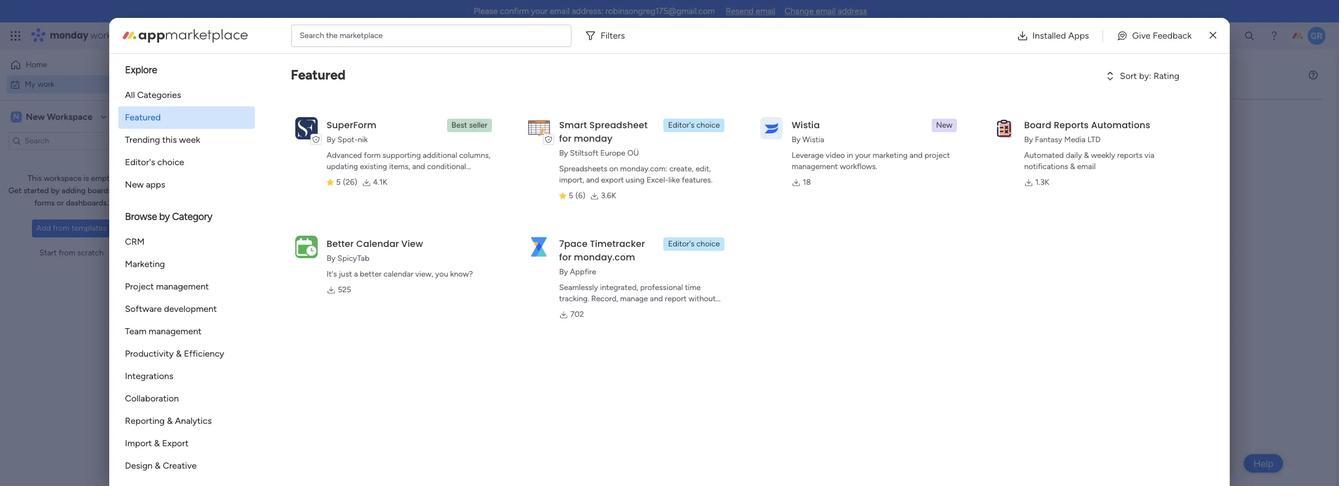 Task type: describe. For each thing, give the bounding box(es) containing it.
export
[[162, 438, 189, 449]]

workflows.
[[840, 162, 878, 172]]

(26)
[[343, 178, 357, 187]]

resend
[[726, 6, 754, 16]]

integrations
[[125, 371, 173, 382]]

best
[[452, 121, 467, 130]]

creative
[[163, 461, 197, 471]]

you for can
[[780, 305, 805, 323]]

from for start
[[59, 248, 75, 258]]

and inside leverage video in your marketing and project management workflows.
[[910, 151, 923, 160]]

0 vertical spatial featured
[[291, 67, 346, 83]]

team management
[[125, 326, 202, 337]]

monday inside smart spreadsheet for monday
[[574, 132, 613, 145]]

apps image
[[1217, 30, 1228, 41]]

europe
[[601, 149, 626, 158]]

project
[[925, 151, 951, 160]]

import
[[125, 438, 152, 449]]

reporting
[[125, 416, 165, 427]]

apps
[[1069, 30, 1090, 41]]

oü
[[628, 149, 639, 158]]

collaboration
[[125, 394, 179, 404]]

reports
[[1054, 119, 1089, 132]]

marketing
[[873, 151, 908, 160]]

give
[[1133, 30, 1151, 41]]

add from templates button
[[32, 220, 111, 238]]

automations
[[1092, 119, 1151, 132]]

form
[[364, 151, 381, 160]]

you for know?
[[435, 270, 448, 279]]

your inside leverage video in your marketing and project management workflows.
[[856, 151, 871, 160]]

for for smart spreadsheet for monday
[[559, 132, 572, 145]]

change email address
[[785, 6, 868, 16]]

(6)
[[576, 191, 586, 201]]

by inside the better calendar view by spicytab
[[327, 254, 336, 263]]

workspace selection element
[[11, 110, 94, 124]]

help image
[[1269, 30, 1280, 41]]

like
[[669, 175, 680, 185]]

1.3k
[[1036, 178, 1050, 187]]

can
[[808, 305, 834, 323]]

robinsongreg175@gmail.com
[[606, 6, 715, 16]]

productivity
[[125, 349, 174, 359]]

filters
[[601, 30, 625, 41]]

by appfire
[[559, 267, 597, 277]]

give feedback button
[[1108, 24, 1201, 47]]

existing
[[360, 162, 387, 172]]

items,
[[389, 162, 410, 172]]

better calendar view by spicytab
[[327, 238, 423, 263]]

by stiltsoft europe oü
[[559, 149, 639, 158]]

1 vertical spatial wistia
[[803, 135, 825, 145]]

editor's choice for smart spreadsheet for monday
[[669, 121, 720, 130]]

your right the confirm
[[531, 6, 548, 16]]

timetracker
[[590, 238, 645, 251]]

the inside seamlessly integrated, professional time tracking. record, manage and report without the extra work.
[[559, 306, 571, 315]]

5 for superform
[[336, 178, 341, 187]]

by for superform
[[327, 135, 336, 145]]

& down the daily on the right of page
[[1071, 162, 1076, 172]]

search everything image
[[1245, 30, 1256, 41]]

calendar
[[384, 270, 414, 279]]

installed apps
[[1033, 30, 1090, 41]]

integrated,
[[600, 283, 639, 293]]

best seller
[[452, 121, 488, 130]]

apps marketplace image
[[123, 29, 248, 42]]

trending this week
[[125, 135, 200, 145]]

select product image
[[10, 30, 21, 41]]

stiltsoft
[[570, 149, 599, 158]]

categories
[[137, 90, 181, 100]]

and inside advanced form supporting additional columns, updating existing items, and conditional filtering
[[412, 162, 425, 172]]

advanced form supporting additional columns, updating existing items, and conditional filtering
[[327, 151, 491, 183]]

software
[[125, 304, 162, 315]]

editor's for smart spreadsheet for monday
[[669, 121, 695, 130]]

smart spreadsheet for monday
[[559, 119, 648, 145]]

sort by: rating
[[1121, 71, 1180, 81]]

nik
[[358, 135, 368, 145]]

app logo image for it's just a better calendar view, you know?
[[295, 236, 318, 258]]

project management
[[125, 281, 209, 292]]

this for is
[[574, 305, 601, 323]]

0 vertical spatial wistia
[[792, 119, 820, 132]]

done
[[314, 116, 332, 126]]

editor's choice for 7pace timetracker for monday.com
[[669, 239, 720, 249]]

app logo image for leverage video in your marketing and project management workflows.
[[761, 117, 783, 139]]

columns,
[[459, 151, 491, 160]]

search
[[300, 31, 324, 40]]

via
[[1145, 151, 1155, 160]]

& for efficiency
[[176, 349, 182, 359]]

help
[[1254, 458, 1274, 470]]

invite members image
[[1192, 30, 1204, 41]]

5 (26)
[[336, 178, 357, 187]]

1 vertical spatial choice
[[157, 157, 184, 168]]

see
[[837, 305, 861, 323]]

1 vertical spatial editor's choice
[[125, 157, 184, 168]]

items
[[334, 116, 353, 126]]

by for wistia
[[792, 135, 801, 145]]

this is your home base, where you can see all your work in one place
[[574, 305, 914, 340]]

edit,
[[696, 164, 711, 174]]

work for my
[[37, 79, 54, 89]]

media
[[1065, 135, 1086, 145]]

hide
[[295, 116, 312, 126]]

know?
[[450, 270, 473, 279]]

0 horizontal spatial the
[[326, 31, 338, 40]]

browse
[[125, 211, 157, 223]]

search the marketplace
[[300, 31, 383, 40]]

& right the daily on the right of page
[[1085, 151, 1090, 160]]

it's just a better calendar view, you know?
[[327, 270, 473, 279]]

in inside leverage video in your marketing and project management workflows.
[[847, 151, 854, 160]]

app logo image left the items in the top left of the page
[[295, 117, 318, 139]]

dashboards.
[[66, 198, 109, 208]]

& for export
[[154, 438, 160, 449]]

feedback
[[1153, 30, 1192, 41]]

all categories
[[125, 90, 181, 100]]

forms
[[34, 198, 55, 208]]

team
[[125, 326, 147, 337]]

marketplace
[[340, 31, 383, 40]]

automated
[[1025, 151, 1064, 160]]

app logo image for automated daily & weekly reports via notifications & email
[[993, 117, 1016, 139]]

excel-
[[647, 175, 669, 185]]

place
[[765, 322, 803, 340]]

trending
[[125, 135, 160, 145]]

email left address:
[[550, 6, 570, 16]]

0 horizontal spatial featured
[[125, 112, 161, 123]]

email right resend
[[756, 6, 776, 16]]

app logo image left smart
[[528, 117, 551, 139]]

filters button
[[581, 24, 634, 47]]

workspace
[[44, 174, 82, 183]]

5 (6)
[[569, 191, 586, 201]]

work for monday
[[91, 29, 111, 42]]

editor's for 7pace timetracker for monday.com
[[669, 239, 695, 249]]

my for my work
[[168, 65, 194, 90]]

reporting & analytics
[[125, 416, 212, 427]]



Task type: locate. For each thing, give the bounding box(es) containing it.
leverage video in your marketing and project management workflows.
[[792, 151, 951, 172]]

wistia up leverage
[[803, 135, 825, 145]]

0 vertical spatial you
[[435, 270, 448, 279]]

in up workflows.
[[847, 151, 854, 160]]

you
[[435, 270, 448, 279], [780, 305, 805, 323]]

2 vertical spatial choice
[[697, 239, 720, 249]]

1 vertical spatial this
[[574, 305, 601, 323]]

work up home button
[[91, 29, 111, 42]]

new for new apps
[[125, 179, 144, 190]]

0 horizontal spatial my
[[25, 79, 35, 89]]

email down the daily on the right of page
[[1078, 162, 1096, 172]]

work inside this is your home base, where you can see all your work in one place
[[685, 322, 717, 340]]

new inside workspace selection element
[[26, 111, 45, 122]]

adding
[[61, 186, 86, 196]]

from
[[53, 224, 70, 233], [59, 248, 75, 258]]

by inside board reports automations by fantasy media ltd
[[1025, 135, 1034, 145]]

efficiency
[[184, 349, 224, 359]]

this down tracking.
[[574, 305, 601, 323]]

wistia
[[792, 119, 820, 132], [803, 135, 825, 145]]

2 vertical spatial editor's choice
[[669, 239, 720, 249]]

app logo image
[[295, 117, 318, 139], [528, 117, 551, 139], [761, 117, 783, 139], [993, 117, 1016, 139], [295, 236, 318, 258], [528, 236, 551, 258]]

seamlessly integrated, professional time tracking. record, manage and report without the extra work.
[[559, 283, 716, 315]]

by left stiltsoft
[[559, 149, 568, 158]]

see plans button
[[181, 27, 235, 44]]

better
[[327, 238, 354, 251]]

for for 7pace timetracker for monday.com
[[559, 251, 572, 264]]

templates
[[71, 224, 107, 233]]

for down '7pace'
[[559, 251, 572, 264]]

None search field
[[165, 112, 271, 130]]

my down home in the top of the page
[[25, 79, 35, 89]]

rating
[[1154, 71, 1180, 81]]

your
[[531, 6, 548, 16], [856, 151, 871, 160], [619, 305, 649, 323], [884, 305, 914, 323]]

resend email link
[[726, 6, 776, 16]]

0 vertical spatial the
[[326, 31, 338, 40]]

view
[[402, 238, 423, 251]]

0 vertical spatial is
[[84, 174, 89, 183]]

where
[[735, 305, 776, 323]]

1 vertical spatial for
[[559, 251, 572, 264]]

your up workflows.
[[856, 151, 871, 160]]

& for creative
[[155, 461, 161, 471]]

0 vertical spatial choice
[[697, 121, 720, 130]]

by up or
[[51, 186, 60, 196]]

without
[[689, 294, 716, 304]]

home
[[26, 60, 47, 70]]

you inside this is your home base, where you can see all your work in one place
[[780, 305, 805, 323]]

inbox image
[[1168, 30, 1179, 41]]

from right 'add'
[[53, 224, 70, 233]]

calendar
[[356, 238, 399, 251]]

seamlessly
[[559, 283, 598, 293]]

work inside button
[[37, 79, 54, 89]]

this inside this workspace is empty. get started by adding boards, docs, forms or dashboards.
[[28, 174, 42, 183]]

2 horizontal spatial new
[[937, 121, 953, 130]]

1 horizontal spatial new
[[125, 179, 144, 190]]

record,
[[592, 294, 619, 304]]

this up started
[[28, 174, 42, 183]]

plans
[[211, 31, 230, 40]]

1 horizontal spatial by
[[159, 211, 170, 223]]

wistia up by wistia
[[792, 119, 820, 132]]

1 horizontal spatial you
[[780, 305, 805, 323]]

1 horizontal spatial 5
[[569, 191, 574, 201]]

management up development
[[156, 281, 209, 292]]

2 for from the top
[[559, 251, 572, 264]]

editor's choice
[[669, 121, 720, 130], [125, 157, 184, 168], [669, 239, 720, 249]]

management up explore on the left
[[113, 29, 174, 42]]

editor's choice up time
[[669, 239, 720, 249]]

filtering
[[327, 173, 354, 183]]

new for new
[[937, 121, 953, 130]]

app logo image left '7pace'
[[528, 236, 551, 258]]

choice up time
[[697, 239, 720, 249]]

seller
[[469, 121, 488, 130]]

2 vertical spatial editor's
[[669, 239, 695, 249]]

your right all
[[884, 305, 914, 323]]

customize
[[376, 116, 413, 126]]

0 horizontal spatial 5
[[336, 178, 341, 187]]

greg robinson image
[[1308, 27, 1326, 45]]

monday up home button
[[50, 29, 88, 42]]

Filter dashboard by text search field
[[165, 112, 271, 130]]

and inside spreadsheets on monday.com: create, edit, import, and export using excel-like features.
[[587, 175, 599, 185]]

browse by category
[[125, 211, 212, 223]]

featured up trending
[[125, 112, 161, 123]]

new left apps at the top left
[[125, 179, 144, 190]]

3.6k
[[601, 191, 617, 201]]

updating
[[327, 162, 358, 172]]

base,
[[695, 305, 732, 323]]

5 left (6)
[[569, 191, 574, 201]]

new for new workspace
[[26, 111, 45, 122]]

add
[[36, 224, 51, 233]]

editor's
[[669, 121, 695, 130], [125, 157, 155, 168], [669, 239, 695, 249]]

monday up by stiltsoft europe oü
[[574, 132, 613, 145]]

2 horizontal spatial work
[[685, 322, 717, 340]]

spreadsheets on monday.com: create, edit, import, and export using excel-like features.
[[559, 164, 713, 185]]

and right items, at left top
[[412, 162, 425, 172]]

0 vertical spatial work
[[91, 29, 111, 42]]

& up export
[[167, 416, 173, 427]]

you left can
[[780, 305, 805, 323]]

the right search
[[326, 31, 338, 40]]

this inside this is your home base, where you can see all your work in one place
[[574, 305, 601, 323]]

category
[[172, 211, 212, 223]]

0 vertical spatial 5
[[336, 178, 341, 187]]

by for smart spreadsheet for monday
[[559, 149, 568, 158]]

productivity & efficiency
[[125, 349, 224, 359]]

& right 'design'
[[155, 461, 161, 471]]

boards,
[[88, 186, 114, 196]]

by wistia
[[792, 135, 825, 145]]

email
[[550, 6, 570, 16], [756, 6, 776, 16], [816, 6, 836, 16], [1078, 162, 1096, 172]]

automated daily & weekly reports via notifications & email
[[1025, 151, 1155, 172]]

editor's up 'create,'
[[669, 121, 695, 130]]

5 for smart spreadsheet for monday
[[569, 191, 574, 201]]

1 horizontal spatial the
[[559, 306, 571, 315]]

your down manage
[[619, 305, 649, 323]]

& for analytics
[[167, 416, 173, 427]]

1 vertical spatial work
[[37, 79, 54, 89]]

choice for 7pace timetracker for monday.com
[[697, 239, 720, 249]]

is down record,
[[605, 305, 615, 323]]

2 vertical spatial work
[[685, 322, 717, 340]]

a
[[354, 270, 358, 279]]

by inside this workspace is empty. get started by adding boards, docs, forms or dashboards.
[[51, 186, 60, 196]]

analytics
[[175, 416, 212, 427]]

1 horizontal spatial work
[[91, 29, 111, 42]]

notifications
[[1025, 162, 1069, 172]]

from right start
[[59, 248, 75, 258]]

please confirm your email address: robinsongreg175@gmail.com
[[474, 6, 715, 16]]

my work button
[[7, 75, 121, 93]]

new right n
[[26, 111, 45, 122]]

the down tracking.
[[559, 306, 571, 315]]

this for workspace
[[28, 174, 42, 183]]

extra
[[573, 306, 591, 315]]

change
[[785, 6, 814, 16]]

notifications image
[[1143, 30, 1154, 41]]

5
[[336, 178, 341, 187], [569, 191, 574, 201]]

editor's choice up edit,
[[669, 121, 720, 130]]

1 vertical spatial 5
[[569, 191, 574, 201]]

& left efficiency
[[176, 349, 182, 359]]

app logo image for seamlessly integrated, professional time tracking. record, manage and report without the extra work.
[[528, 236, 551, 258]]

editor's down trending
[[125, 157, 155, 168]]

welcome to my work feature image image
[[673, 213, 815, 282]]

1 horizontal spatial my
[[168, 65, 194, 90]]

week
[[179, 135, 200, 145]]

choice up edit,
[[697, 121, 720, 130]]

Search in workspace field
[[24, 135, 94, 147]]

monday
[[50, 29, 88, 42], [574, 132, 613, 145]]

by left spot-
[[327, 135, 336, 145]]

0 vertical spatial in
[[847, 151, 854, 160]]

see plans
[[196, 31, 230, 40]]

this
[[28, 174, 42, 183], [574, 305, 601, 323]]

in inside this is your home base, where you can see all your work in one place
[[721, 322, 733, 340]]

my inside button
[[25, 79, 35, 89]]

1 vertical spatial monday
[[574, 132, 613, 145]]

7pace
[[559, 238, 588, 251]]

1 vertical spatial is
[[605, 305, 615, 323]]

by down board
[[1025, 135, 1034, 145]]

by for 7pace timetracker for monday.com
[[559, 267, 568, 277]]

started
[[24, 186, 49, 196]]

0 horizontal spatial this
[[28, 174, 42, 183]]

1 vertical spatial by
[[159, 211, 170, 223]]

weekly
[[1092, 151, 1116, 160]]

in left one
[[721, 322, 733, 340]]

work down home in the top of the page
[[37, 79, 54, 89]]

customize button
[[358, 112, 418, 130]]

by up it's
[[327, 254, 336, 263]]

1 vertical spatial editor's
[[125, 157, 155, 168]]

docs,
[[116, 186, 135, 196]]

is inside this workspace is empty. get started by adding boards, docs, forms or dashboards.
[[84, 174, 89, 183]]

sort by: rating button
[[1086, 67, 1204, 85]]

start from scratch button
[[35, 244, 108, 262]]

my left 'work'
[[168, 65, 194, 90]]

1 vertical spatial you
[[780, 305, 805, 323]]

1 vertical spatial the
[[559, 306, 571, 315]]

better
[[360, 270, 382, 279]]

for down smart
[[559, 132, 572, 145]]

or
[[57, 198, 64, 208]]

management inside leverage video in your marketing and project management workflows.
[[792, 162, 838, 172]]

development
[[164, 304, 217, 315]]

featured down search
[[291, 67, 346, 83]]

1 horizontal spatial this
[[574, 305, 601, 323]]

0 vertical spatial editor's choice
[[669, 121, 720, 130]]

and left project
[[910, 151, 923, 160]]

import,
[[559, 175, 585, 185]]

the
[[326, 31, 338, 40], [559, 306, 571, 315]]

dapulse x slim image
[[1210, 29, 1217, 42]]

0 vertical spatial editor's
[[669, 121, 695, 130]]

and down professional
[[650, 294, 663, 304]]

give feedback
[[1133, 30, 1192, 41]]

explore
[[125, 64, 157, 76]]

work down without
[[685, 322, 717, 340]]

editor's up time
[[669, 239, 695, 249]]

0 horizontal spatial by
[[51, 186, 60, 196]]

1 for from the top
[[559, 132, 572, 145]]

new up project
[[937, 121, 953, 130]]

app logo image left by wistia
[[761, 117, 783, 139]]

by spot-nik
[[327, 135, 368, 145]]

ltd
[[1088, 135, 1101, 145]]

0 vertical spatial from
[[53, 224, 70, 233]]

&
[[1085, 151, 1090, 160], [1071, 162, 1076, 172], [176, 349, 182, 359], [167, 416, 173, 427], [154, 438, 160, 449], [155, 461, 161, 471]]

1 vertical spatial in
[[721, 322, 733, 340]]

5 left (26)
[[336, 178, 341, 187]]

features.
[[682, 175, 713, 185]]

app logo image left better
[[295, 236, 318, 258]]

n
[[13, 112, 19, 121]]

workspace image
[[11, 111, 22, 123]]

choice for smart spreadsheet for monday
[[697, 121, 720, 130]]

1 vertical spatial featured
[[125, 112, 161, 123]]

is inside this is your home base, where you can see all your work in one place
[[605, 305, 615, 323]]

is
[[84, 174, 89, 183], [605, 305, 615, 323]]

fantasy
[[1036, 135, 1063, 145]]

1 horizontal spatial is
[[605, 305, 615, 323]]

professional
[[641, 283, 683, 293]]

and inside seamlessly integrated, professional time tracking. record, manage and report without the extra work.
[[650, 294, 663, 304]]

by up leverage
[[792, 135, 801, 145]]

time
[[685, 283, 701, 293]]

by left the appfire
[[559, 267, 568, 277]]

editor's choice up apps at the top left
[[125, 157, 184, 168]]

management
[[113, 29, 174, 42], [792, 162, 838, 172], [156, 281, 209, 292], [149, 326, 202, 337]]

email right change
[[816, 6, 836, 16]]

you right view,
[[435, 270, 448, 279]]

1 horizontal spatial in
[[847, 151, 854, 160]]

board reports automations by fantasy media ltd
[[1025, 119, 1151, 145]]

1 vertical spatial from
[[59, 248, 75, 258]]

0 horizontal spatial you
[[435, 270, 448, 279]]

for inside 7pace timetracker for monday.com
[[559, 251, 572, 264]]

0 vertical spatial monday
[[50, 29, 88, 42]]

0 horizontal spatial monday
[[50, 29, 88, 42]]

is left "empty."
[[84, 174, 89, 183]]

1 horizontal spatial featured
[[291, 67, 346, 83]]

tracking.
[[559, 294, 590, 304]]

resend email
[[726, 6, 776, 16]]

0 horizontal spatial is
[[84, 174, 89, 183]]

from for add
[[53, 224, 70, 233]]

management up productivity & efficiency
[[149, 326, 202, 337]]

1 horizontal spatial monday
[[574, 132, 613, 145]]

choice down this
[[157, 157, 184, 168]]

start
[[39, 248, 57, 258]]

0 vertical spatial by
[[51, 186, 60, 196]]

0 horizontal spatial in
[[721, 322, 733, 340]]

& left export
[[154, 438, 160, 449]]

leverage
[[792, 151, 824, 160]]

import & export
[[125, 438, 189, 449]]

app logo image left board
[[993, 117, 1016, 139]]

reports
[[1118, 151, 1143, 160]]

my for my work
[[25, 79, 35, 89]]

0 horizontal spatial work
[[37, 79, 54, 89]]

and down spreadsheets
[[587, 175, 599, 185]]

email inside automated daily & weekly reports via notifications & email
[[1078, 162, 1096, 172]]

my work
[[168, 65, 243, 90]]

by right browse
[[159, 211, 170, 223]]

0 vertical spatial for
[[559, 132, 572, 145]]

for inside smart spreadsheet for monday
[[559, 132, 572, 145]]

0 horizontal spatial new
[[26, 111, 45, 122]]

0 vertical spatial this
[[28, 174, 42, 183]]

management down leverage
[[792, 162, 838, 172]]



Task type: vqa. For each thing, say whether or not it's contained in the screenshot.
M
no



